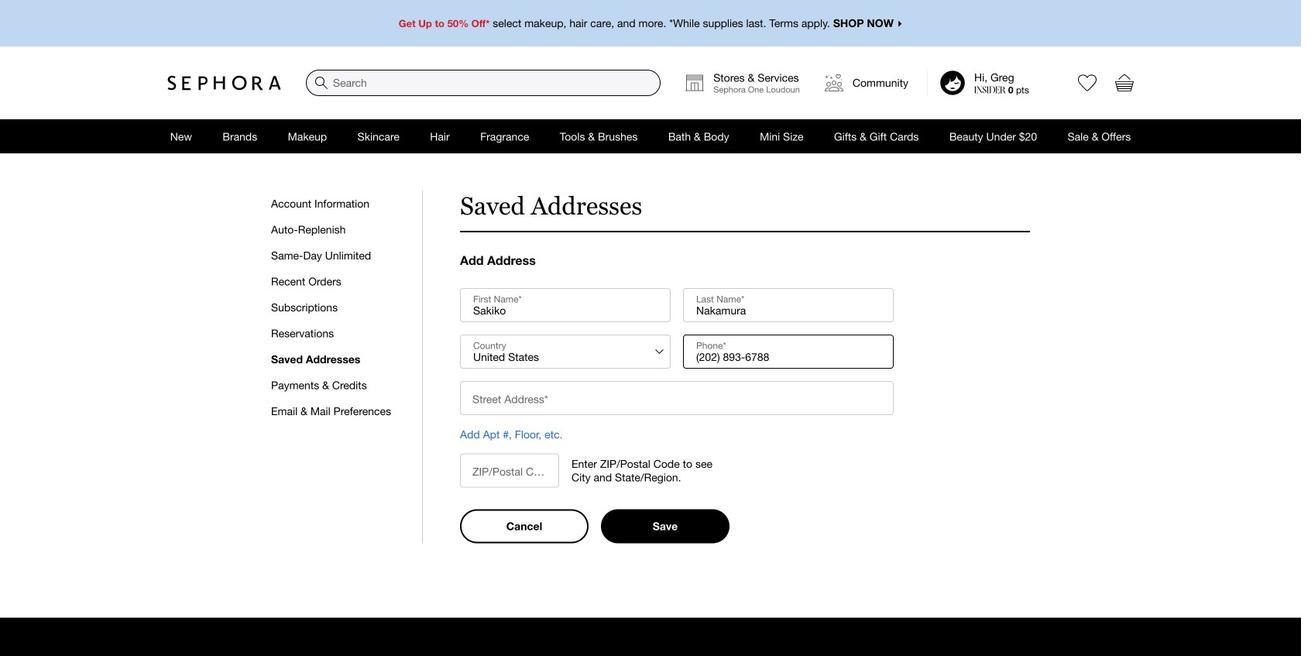 Task type: describe. For each thing, give the bounding box(es) containing it.
sephora homepage image
[[167, 75, 281, 91]]

go to basket image
[[1116, 74, 1134, 92]]



Task type: locate. For each thing, give the bounding box(es) containing it.
insider image
[[975, 86, 1006, 93]]

None telephone field
[[684, 335, 893, 368]]

None text field
[[461, 289, 670, 321], [461, 382, 893, 414], [461, 289, 670, 321], [461, 382, 893, 414]]

None search field
[[306, 70, 661, 96]]

None text field
[[684, 289, 893, 321]]

Search search field
[[307, 70, 660, 95]]

None telephone field
[[461, 454, 559, 487]]

None field
[[306, 70, 661, 96]]



